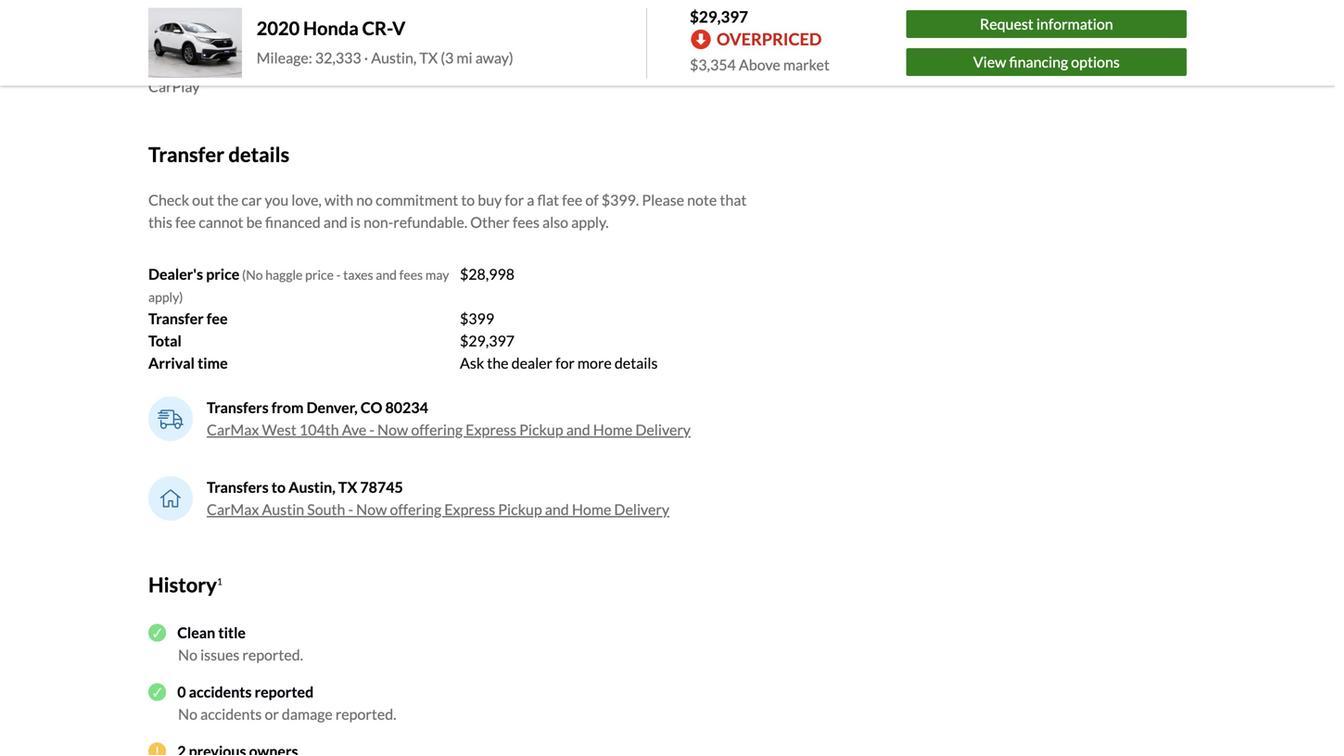 Task type: describe. For each thing, give the bounding box(es) containing it.
to inside check out the car you love, with no commitment to buy for a flat fee of $399. please note that this fee cannot be financed and is non-refundable. other fees also apply.
[[461, 191, 475, 209]]

offering inside 'transfers to austin, tx 78745 carmax austin south - now offering express pickup and home delivery'
[[390, 501, 442, 519]]

and inside check out the car you love, with no commitment to buy for a flat fee of $399. please note that this fee cannot be financed and is non-refundable. other fees also apply.
[[324, 213, 348, 231]]

- inside transfers from denver, co 80234 carmax west 104th ave - now offering express pickup and home delivery
[[370, 421, 375, 439]]

history
[[148, 573, 217, 597]]

·
[[364, 49, 368, 67]]

commitment
[[376, 191, 458, 209]]

view
[[974, 53, 1007, 71]]

car
[[242, 191, 262, 209]]

remote
[[468, 41, 519, 59]]

carplay
[[148, 78, 200, 96]]

1
[[217, 577, 222, 588]]

tx inside 'transfers to austin, tx 78745 carmax austin south - now offering express pickup and home delivery'
[[338, 479, 357, 497]]

0 horizontal spatial price
[[206, 265, 240, 283]]

delivery inside 'transfers to austin, tx 78745 carmax austin south - now offering express pickup and home delivery'
[[614, 501, 670, 519]]

request information button
[[907, 10, 1187, 38]]

0 vertical spatial fee
[[562, 191, 583, 209]]

$29,397 for $29,397 arrival time
[[460, 332, 515, 350]]

1 horizontal spatial for
[[556, 354, 575, 372]]

transferto image
[[159, 489, 182, 509]]

more
[[578, 354, 612, 372]]

transfers for west
[[207, 399, 269, 417]]

taxes
[[343, 267, 373, 283]]

1 vertical spatial fee
[[175, 213, 196, 231]]

(no haggle price - taxes and fees may apply)
[[148, 267, 449, 305]]

offering inside transfers from denver, co 80234 carmax west 104th ave - now offering express pickup and home delivery
[[411, 421, 463, 439]]

accidents for reported
[[189, 684, 252, 702]]

issues
[[200, 646, 240, 664]]

alloy wheels android auto bluetooth carplay
[[148, 11, 236, 96]]

(no
[[242, 267, 263, 283]]

78745
[[360, 479, 403, 497]]

0 vertical spatial reported.
[[242, 646, 303, 664]]

please
[[642, 191, 685, 209]]

transfer details
[[148, 143, 290, 167]]

carmax austin south - now offering express pickup and home delivery link
[[207, 501, 670, 519]]

2020 honda cr-v image
[[148, 8, 242, 78]]

austin, inside 2020 honda cr-v mileage: 32,333 · austin, tx (3 mi away)
[[371, 49, 417, 67]]

fees inside check out the car you love, with no commitment to buy for a flat fee of $399. please note that this fee cannot be financed and is non-refundable. other fees also apply.
[[513, 213, 540, 231]]

accidents for or
[[200, 706, 262, 724]]

may
[[426, 267, 449, 283]]

check out the car you love, with no commitment to buy for a flat fee of $399. please note that this fee cannot be financed and is non-refundable. other fees also apply.
[[148, 191, 747, 231]]

be
[[246, 213, 262, 231]]

flat
[[537, 191, 559, 209]]

ave
[[342, 421, 367, 439]]

mi
[[457, 49, 473, 67]]

you
[[265, 191, 289, 209]]

$29,397 arrival time
[[148, 332, 515, 372]]

dealer's price
[[148, 265, 240, 283]]

transferfrom image
[[158, 409, 183, 430]]

ask
[[460, 354, 484, 372]]

0 accidents reported
[[177, 684, 314, 702]]

transfers to austin, tx 78745 carmax austin south - now offering express pickup and home delivery
[[207, 479, 670, 519]]

pickup inside transfers from denver, co 80234 carmax west 104th ave - now offering express pickup and home delivery
[[520, 421, 564, 439]]

of
[[586, 191, 599, 209]]

south
[[307, 501, 345, 519]]

pickup inside 'transfers to austin, tx 78745 carmax austin south - now offering express pickup and home delivery'
[[498, 501, 542, 519]]

damage
[[282, 706, 333, 724]]

no accidents or damage reported.
[[178, 706, 397, 724]]

cr-
[[362, 17, 393, 39]]

a
[[527, 191, 535, 209]]

tx inside 2020 honda cr-v mileage: 32,333 · austin, tx (3 mi away)
[[420, 49, 438, 67]]

is
[[351, 213, 361, 231]]

auto
[[204, 33, 236, 51]]

view financing options
[[974, 53, 1120, 71]]

32,333
[[315, 49, 361, 67]]

104th
[[300, 421, 339, 439]]

price inside (no haggle price - taxes and fees may apply)
[[305, 267, 334, 283]]

transfer for transfer fee
[[148, 310, 204, 328]]

check
[[148, 191, 189, 209]]

1 horizontal spatial the
[[487, 354, 509, 372]]

ask the dealer for more details
[[460, 354, 658, 372]]

and inside transfers from denver, co 80234 carmax west 104th ave - now offering express pickup and home delivery
[[566, 421, 591, 439]]

remote start
[[468, 41, 554, 59]]

and inside 'transfers to austin, tx 78745 carmax austin south - now offering express pickup and home delivery'
[[545, 501, 569, 519]]

transfers for austin
[[207, 479, 269, 497]]

clean title
[[177, 624, 246, 642]]

haggle
[[266, 267, 303, 283]]

apply)
[[148, 289, 183, 305]]

other
[[471, 213, 510, 231]]

financed
[[265, 213, 321, 231]]

now inside transfers from denver, co 80234 carmax west 104th ave - now offering express pickup and home delivery
[[378, 421, 408, 439]]

$399
[[460, 310, 495, 328]]

note
[[687, 191, 717, 209]]

0
[[177, 684, 186, 702]]

and inside (no haggle price - taxes and fees may apply)
[[376, 267, 397, 283]]

2020
[[257, 17, 300, 39]]

this
[[148, 213, 172, 231]]

$399 total
[[148, 310, 495, 350]]

information
[[1037, 15, 1114, 33]]

love,
[[292, 191, 322, 209]]



Task type: locate. For each thing, give the bounding box(es) containing it.
0 horizontal spatial fee
[[175, 213, 196, 231]]

express inside 'transfers to austin, tx 78745 carmax austin south - now offering express pickup and home delivery'
[[445, 501, 495, 519]]

1 vertical spatial details
[[615, 354, 658, 372]]

1 transfers from the top
[[207, 399, 269, 417]]

1 horizontal spatial tx
[[420, 49, 438, 67]]

austin, up south
[[289, 479, 336, 497]]

1 vdpcheck image from the top
[[148, 625, 166, 642]]

0 vertical spatial home
[[593, 421, 633, 439]]

vdpcheck image
[[148, 625, 166, 642], [148, 684, 166, 702]]

1 vertical spatial reported.
[[336, 706, 397, 724]]

transfer
[[148, 143, 225, 167], [148, 310, 204, 328]]

transfers up west
[[207, 399, 269, 417]]

2 carmax from the top
[[207, 501, 259, 519]]

transfers inside 'transfers to austin, tx 78745 carmax austin south - now offering express pickup and home delivery'
[[207, 479, 269, 497]]

1 vertical spatial vdpcheck image
[[148, 684, 166, 702]]

time
[[198, 354, 228, 372]]

market
[[784, 56, 830, 74]]

1 vertical spatial transfers
[[207, 479, 269, 497]]

accidents down the issues
[[189, 684, 252, 702]]

reported. up reported
[[242, 646, 303, 664]]

west
[[262, 421, 297, 439]]

to inside 'transfers to austin, tx 78745 carmax austin south - now offering express pickup and home delivery'
[[272, 479, 286, 497]]

tx up south
[[338, 479, 357, 497]]

transfer up out
[[148, 143, 225, 167]]

now
[[378, 421, 408, 439], [356, 501, 387, 519]]

bluetooth
[[148, 55, 214, 73]]

out
[[192, 191, 214, 209]]

0 horizontal spatial austin,
[[289, 479, 336, 497]]

express inside transfers from denver, co 80234 carmax west 104th ave - now offering express pickup and home delivery
[[466, 421, 517, 439]]

0 horizontal spatial reported.
[[242, 646, 303, 664]]

transfers
[[207, 399, 269, 417], [207, 479, 269, 497]]

options
[[1072, 53, 1120, 71]]

fees inside (no haggle price - taxes and fees may apply)
[[399, 267, 423, 283]]

1 vertical spatial transfer
[[148, 310, 204, 328]]

v
[[393, 17, 406, 39]]

0 vertical spatial pickup
[[520, 421, 564, 439]]

0 vertical spatial no
[[178, 646, 198, 664]]

buy
[[478, 191, 502, 209]]

1 vertical spatial -
[[370, 421, 375, 439]]

1 horizontal spatial price
[[305, 267, 334, 283]]

vdpcheck image for clean title
[[148, 625, 166, 642]]

0 vertical spatial transfers
[[207, 399, 269, 417]]

1 horizontal spatial fee
[[207, 310, 228, 328]]

arrival
[[148, 354, 195, 372]]

title
[[218, 624, 246, 642]]

0 vertical spatial accidents
[[189, 684, 252, 702]]

1 vertical spatial carmax
[[207, 501, 259, 519]]

1 vertical spatial pickup
[[498, 501, 542, 519]]

for left more
[[556, 354, 575, 372]]

the inside check out the car you love, with no commitment to buy for a flat fee of $399. please note that this fee cannot be financed and is non-refundable. other fees also apply.
[[217, 191, 239, 209]]

carmax inside 'transfers to austin, tx 78745 carmax austin south - now offering express pickup and home delivery'
[[207, 501, 259, 519]]

total
[[148, 332, 182, 350]]

0 horizontal spatial for
[[505, 191, 524, 209]]

- inside (no haggle price - taxes and fees may apply)
[[336, 267, 341, 283]]

0 horizontal spatial the
[[217, 191, 239, 209]]

offering
[[411, 421, 463, 439], [390, 501, 442, 519]]

now down 80234
[[378, 421, 408, 439]]

$29,397 down $399
[[460, 332, 515, 350]]

fees left may
[[399, 267, 423, 283]]

fee up time
[[207, 310, 228, 328]]

dealer
[[512, 354, 553, 372]]

0 vertical spatial to
[[461, 191, 475, 209]]

vdpcheck image left clean
[[148, 625, 166, 642]]

0 vertical spatial delivery
[[636, 421, 691, 439]]

2 horizontal spatial -
[[370, 421, 375, 439]]

1 horizontal spatial fees
[[513, 213, 540, 231]]

that
[[720, 191, 747, 209]]

1 vertical spatial to
[[272, 479, 286, 497]]

price
[[206, 265, 240, 283], [305, 267, 334, 283]]

now down 78745
[[356, 501, 387, 519]]

reported. right damage on the left bottom of the page
[[336, 706, 397, 724]]

fee right this
[[175, 213, 196, 231]]

fees
[[513, 213, 540, 231], [399, 267, 423, 283]]

for left a
[[505, 191, 524, 209]]

1 vertical spatial no
[[178, 706, 198, 724]]

denver,
[[307, 399, 358, 417]]

(3
[[441, 49, 454, 67]]

1 transfer from the top
[[148, 143, 225, 167]]

non-
[[364, 213, 394, 231]]

reported
[[255, 684, 314, 702]]

2 horizontal spatial fee
[[562, 191, 583, 209]]

details up car at the top left of page
[[228, 143, 290, 167]]

- right south
[[348, 501, 353, 519]]

1 horizontal spatial $29,397
[[690, 7, 749, 26]]

0 vertical spatial the
[[217, 191, 239, 209]]

1 vertical spatial express
[[445, 501, 495, 519]]

0 vertical spatial offering
[[411, 421, 463, 439]]

no down 0 on the left bottom of the page
[[178, 706, 198, 724]]

tx left (3
[[420, 49, 438, 67]]

request
[[980, 15, 1034, 33]]

$28,998
[[460, 265, 515, 283]]

1 vertical spatial home
[[572, 501, 612, 519]]

express down carmax west 104th ave - now offering express pickup and home delivery link
[[445, 501, 495, 519]]

from
[[272, 399, 304, 417]]

no
[[356, 191, 373, 209]]

delivery inside transfers from denver, co 80234 carmax west 104th ave - now offering express pickup and home delivery
[[636, 421, 691, 439]]

no down clean
[[178, 646, 198, 664]]

apply.
[[572, 213, 609, 231]]

sunroof/moonroof
[[468, 70, 591, 88]]

cannot
[[199, 213, 243, 231]]

fees down a
[[513, 213, 540, 231]]

history 1
[[148, 573, 222, 597]]

- right ave
[[370, 421, 375, 439]]

1 no from the top
[[178, 646, 198, 664]]

request information
[[980, 15, 1114, 33]]

dealer's
[[148, 265, 203, 283]]

price right haggle
[[305, 267, 334, 283]]

vdpcheck image left 0 on the left bottom of the page
[[148, 684, 166, 702]]

accidents down the 0 accidents reported
[[200, 706, 262, 724]]

carmax left west
[[207, 421, 259, 439]]

home inside 'transfers to austin, tx 78745 carmax austin south - now offering express pickup and home delivery'
[[572, 501, 612, 519]]

2 vertical spatial fee
[[207, 310, 228, 328]]

vdpalert image
[[148, 743, 166, 756]]

-
[[336, 267, 341, 283], [370, 421, 375, 439], [348, 501, 353, 519]]

transfer fee
[[148, 310, 228, 328]]

pickup
[[520, 421, 564, 439], [498, 501, 542, 519]]

transfers up austin
[[207, 479, 269, 497]]

2 transfers from the top
[[207, 479, 269, 497]]

home
[[593, 421, 633, 439], [572, 501, 612, 519]]

carmax inside transfers from denver, co 80234 carmax west 104th ave - now offering express pickup and home delivery
[[207, 421, 259, 439]]

transfer down apply)
[[148, 310, 204, 328]]

price left '(no'
[[206, 265, 240, 283]]

1 vertical spatial fees
[[399, 267, 423, 283]]

$29,397 up $3,354
[[690, 7, 749, 26]]

0 vertical spatial carmax
[[207, 421, 259, 439]]

fee left the of
[[562, 191, 583, 209]]

0 vertical spatial $29,397
[[690, 7, 749, 26]]

austin, inside 'transfers to austin, tx 78745 carmax austin south - now offering express pickup and home delivery'
[[289, 479, 336, 497]]

1 horizontal spatial to
[[461, 191, 475, 209]]

with
[[325, 191, 354, 209]]

offering down 80234
[[411, 421, 463, 439]]

alloy
[[148, 11, 182, 29]]

details right more
[[615, 354, 658, 372]]

2 no from the top
[[178, 706, 198, 724]]

carmax left austin
[[207, 501, 259, 519]]

or
[[265, 706, 279, 724]]

2 transfer from the top
[[148, 310, 204, 328]]

to
[[461, 191, 475, 209], [272, 479, 286, 497]]

0 vertical spatial express
[[466, 421, 517, 439]]

0 vertical spatial fees
[[513, 213, 540, 231]]

- left the taxes
[[336, 267, 341, 283]]

carmax west 104th ave - now offering express pickup and home delivery link
[[207, 421, 691, 439]]

financing
[[1010, 53, 1069, 71]]

austin, right ·
[[371, 49, 417, 67]]

1 horizontal spatial details
[[615, 354, 658, 372]]

delivery
[[636, 421, 691, 439], [614, 501, 670, 519]]

express down ask
[[466, 421, 517, 439]]

0 horizontal spatial details
[[228, 143, 290, 167]]

$29,397 for $29,397
[[690, 7, 749, 26]]

1 vertical spatial $29,397
[[460, 332, 515, 350]]

refundable.
[[394, 213, 468, 231]]

0 vertical spatial for
[[505, 191, 524, 209]]

above
[[739, 56, 781, 74]]

$3,354
[[690, 56, 736, 74]]

1 horizontal spatial reported.
[[336, 706, 397, 724]]

2020 honda cr-v mileage: 32,333 · austin, tx (3 mi away)
[[257, 17, 514, 67]]

transfer for transfer details
[[148, 143, 225, 167]]

1 horizontal spatial austin,
[[371, 49, 417, 67]]

now inside 'transfers to austin, tx 78745 carmax austin south - now offering express pickup and home delivery'
[[356, 501, 387, 519]]

0 vertical spatial tx
[[420, 49, 438, 67]]

1 vertical spatial offering
[[390, 501, 442, 519]]

1 vertical spatial accidents
[[200, 706, 262, 724]]

0 horizontal spatial to
[[272, 479, 286, 497]]

1 horizontal spatial -
[[348, 501, 353, 519]]

1 vertical spatial delivery
[[614, 501, 670, 519]]

- inside 'transfers to austin, tx 78745 carmax austin south - now offering express pickup and home delivery'
[[348, 501, 353, 519]]

mileage:
[[257, 49, 312, 67]]

0 vertical spatial transfer
[[148, 143, 225, 167]]

view financing options button
[[907, 48, 1187, 76]]

carmax for carmax west 104th ave - now offering express pickup and home delivery
[[207, 421, 259, 439]]

$29,397 inside $29,397 arrival time
[[460, 332, 515, 350]]

transfers inside transfers from denver, co 80234 carmax west 104th ave - now offering express pickup and home delivery
[[207, 399, 269, 417]]

away)
[[476, 49, 514, 67]]

for inside check out the car you love, with no commitment to buy for a flat fee of $399. please note that this fee cannot be financed and is non-refundable. other fees also apply.
[[505, 191, 524, 209]]

0 horizontal spatial tx
[[338, 479, 357, 497]]

2 vertical spatial -
[[348, 501, 353, 519]]

reported.
[[242, 646, 303, 664], [336, 706, 397, 724]]

wheels
[[185, 11, 234, 29]]

carmax
[[207, 421, 259, 439], [207, 501, 259, 519]]

carmax for carmax austin south - now offering express pickup and home delivery
[[207, 501, 259, 519]]

vdpcheck image for 0 accidents reported
[[148, 684, 166, 702]]

80234
[[385, 399, 428, 417]]

1 vertical spatial austin,
[[289, 479, 336, 497]]

co
[[361, 399, 383, 417]]

1 vertical spatial for
[[556, 354, 575, 372]]

to up austin
[[272, 479, 286, 497]]

$399.
[[602, 191, 639, 209]]

the up cannot
[[217, 191, 239, 209]]

1 carmax from the top
[[207, 421, 259, 439]]

2 vdpcheck image from the top
[[148, 684, 166, 702]]

0 vertical spatial details
[[228, 143, 290, 167]]

austin
[[262, 501, 304, 519]]

0 vertical spatial vdpcheck image
[[148, 625, 166, 642]]

1 vertical spatial now
[[356, 501, 387, 519]]

to left buy
[[461, 191, 475, 209]]

the right ask
[[487, 354, 509, 372]]

0 horizontal spatial fees
[[399, 267, 423, 283]]

overpriced
[[717, 29, 822, 49]]

home inside transfers from denver, co 80234 carmax west 104th ave - now offering express pickup and home delivery
[[593, 421, 633, 439]]

1 vertical spatial the
[[487, 354, 509, 372]]

0 vertical spatial austin,
[[371, 49, 417, 67]]

clean
[[177, 624, 215, 642]]

1 vertical spatial tx
[[338, 479, 357, 497]]

no
[[178, 646, 198, 664], [178, 706, 198, 724]]

offering down 78745
[[390, 501, 442, 519]]

start
[[521, 41, 554, 59]]

honda
[[303, 17, 359, 39]]

0 horizontal spatial -
[[336, 267, 341, 283]]

no for no accidents or damage reported.
[[178, 706, 198, 724]]

the
[[217, 191, 239, 209], [487, 354, 509, 372]]

transfers from denver, co 80234 carmax west 104th ave - now offering express pickup and home delivery
[[207, 399, 691, 439]]

0 vertical spatial now
[[378, 421, 408, 439]]

0 vertical spatial -
[[336, 267, 341, 283]]

0 horizontal spatial $29,397
[[460, 332, 515, 350]]

also
[[543, 213, 569, 231]]

no for no issues reported.
[[178, 646, 198, 664]]



Task type: vqa. For each thing, say whether or not it's contained in the screenshot.
What's certified pre-owned (CPO)? dropdown button at the bottom of page
no



